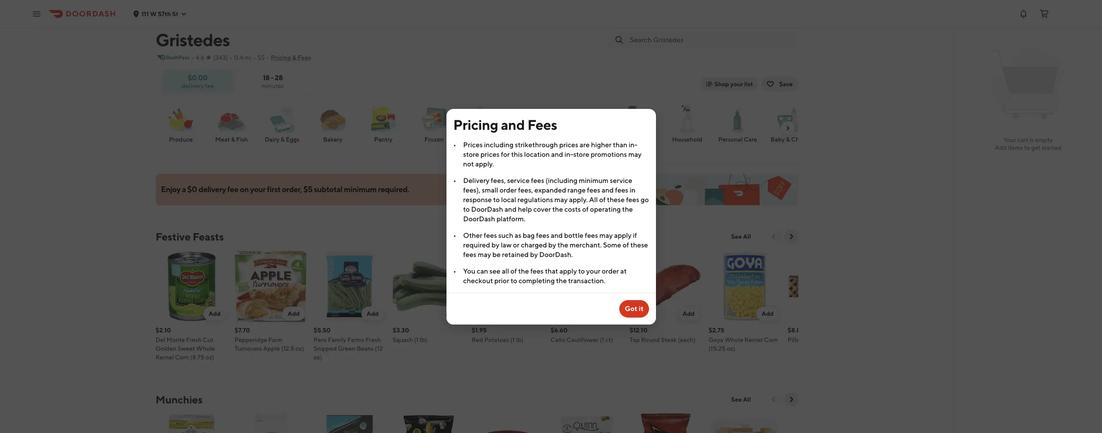 Task type: describe. For each thing, give the bounding box(es) containing it.
lb) inside $3.30 squash (1 lb)
[[420, 337, 427, 344]]

goya whole kernel corn (15.25 oz) image
[[709, 251, 781, 323]]

(343)
[[213, 54, 228, 61]]

strikethrough
[[515, 141, 558, 149]]

2 horizontal spatial by
[[548, 241, 556, 249]]

snipped
[[314, 346, 337, 353]]

to down response
[[463, 205, 470, 214]]

the inside other fees such as bag fees and bottle fees may apply if required by law or charged by the merchant. some of these fees may be retained by doordash.
[[558, 241, 568, 249]]

the left costs
[[552, 205, 563, 214]]

4.6
[[196, 54, 204, 61]]

dairy & eggs
[[265, 136, 300, 143]]

order,
[[282, 185, 302, 194]]

fees inside you can see all of the fees that apply to your order at checkout prior to completing the transaction.
[[530, 267, 544, 276]]

stacy's sea salt pita thins snack (6.75 oz) image
[[314, 414, 386, 434]]

(2
[[843, 337, 848, 344]]

1 horizontal spatial fees,
[[518, 186, 533, 194]]

prior
[[494, 277, 509, 285]]

snacks
[[526, 136, 545, 143]]

golden
[[156, 346, 176, 353]]

1 vertical spatial doordash
[[463, 215, 495, 223]]

munchies
[[156, 394, 203, 406]]

• right $$
[[267, 54, 269, 61]]

top
[[630, 337, 640, 344]]

quinn gluten-free peanut butter & chocolate filled pretzel nuggets (6.5 oz) image
[[551, 414, 623, 434]]

child
[[791, 136, 806, 143]]

apply inside other fees such as bag fees and bottle fees may apply if required by law or charged by the merchant. some of these fees may be retained by doordash.
[[614, 232, 632, 240]]

shop
[[715, 81, 729, 88]]

response
[[463, 196, 492, 204]]

previous button of carousel image for munchies
[[769, 396, 778, 405]]

lb) inside $1.95 red potatoes (1 lb)
[[516, 337, 524, 344]]

pantry link
[[362, 104, 405, 144]]

other fees such as bag fees and bottle fees may apply if required by law or charged by the merchant. some of these fees may be retained by doordash.
[[463, 232, 648, 259]]

1 vertical spatial delivery
[[199, 185, 226, 194]]

of up operating at the top right of page
[[599, 196, 606, 204]]

and up including
[[501, 116, 525, 133]]

0 items, open order cart image
[[1039, 9, 1050, 19]]

st
[[172, 10, 178, 17]]

see for munchies
[[731, 397, 742, 404]]

regulations
[[518, 196, 553, 204]]

green
[[338, 346, 356, 353]]

monte
[[167, 337, 185, 344]]

apply. inside delivery fees, service fees (including minimum service fees), small order fees, expanded range fees and fees in response to local regulations may apply. all of these fees go to doordash and help cover the costs of operating the doordash platform.
[[569, 196, 588, 204]]

• 0.4 mi • $$ • pricing & fees
[[230, 54, 311, 61]]

corn inside $2.75 goya whole kernel corn (15.25 oz)
[[764, 337, 778, 344]]

personal care
[[719, 136, 757, 143]]

• left the 0.4
[[230, 54, 232, 61]]

other
[[463, 232, 482, 240]]

crusts
[[823, 337, 841, 344]]

fresh inside $5.50 pero family farms fresh snipped green beans (12 oz)
[[365, 337, 381, 344]]

• right mi
[[253, 54, 256, 61]]

be
[[493, 251, 501, 259]]

111 w 57th st button
[[133, 10, 187, 17]]

meat & fish link
[[210, 104, 253, 144]]

1 vertical spatial minimum
[[344, 185, 377, 194]]

see all link for munchies
[[726, 393, 756, 407]]

ct) inside $6.60 cello cauliflower (1 ct)
[[606, 337, 613, 344]]

0 vertical spatial doordash
[[471, 205, 503, 214]]

mi
[[245, 54, 252, 61]]

57th
[[158, 10, 171, 17]]

you
[[463, 267, 475, 276]]

meat
[[215, 136, 230, 143]]

can
[[477, 267, 488, 276]]

• left you
[[453, 267, 456, 276]]

empty
[[1035, 137, 1053, 144]]

(1 for $1.95 red potatoes (1 lb)
[[510, 337, 515, 344]]

• left delivery on the left of the page
[[453, 177, 456, 185]]

drinks image
[[469, 104, 501, 135]]

next image
[[784, 125, 791, 132]]

to down small
[[493, 196, 500, 204]]

got it button
[[620, 301, 649, 318]]

-
[[271, 74, 274, 82]]

add for $7.70 pepperidge farm turnovers apple (12.5 oz)
[[288, 311, 300, 318]]

1 horizontal spatial by
[[530, 251, 538, 259]]

of right costs
[[582, 205, 589, 214]]

got
[[625, 305, 638, 313]]

personal care image
[[722, 104, 754, 135]]

add inside the your cart is empty add items to get started
[[995, 145, 1007, 151]]

produce image
[[165, 104, 197, 135]]

pie
[[813, 337, 822, 344]]

retained
[[502, 251, 529, 259]]

$0.00 delivery fee
[[182, 74, 214, 89]]

fees left such
[[484, 232, 497, 240]]

prices including strikethrough prices are higher than in- store prices for this location and in-store promotions may not apply.
[[463, 141, 642, 168]]

baby & child link
[[767, 104, 810, 144]]

these inside other fees such as bag fees and bottle fees may apply if required by law or charged by the merchant. some of these fees may be retained by doordash.
[[631, 241, 648, 249]]

(each)
[[678, 337, 696, 344]]

frozen
[[425, 136, 444, 143]]

(1 for $6.60 cello cauliflower (1 ct)
[[600, 337, 604, 344]]

goldfish baked cheddar snack crackers (6.6 oz) image
[[235, 414, 307, 434]]

drinks link
[[463, 104, 507, 144]]

fees up expanded
[[531, 177, 544, 185]]

previous button of carousel image for festive feasts
[[769, 233, 778, 241]]

if
[[633, 232, 637, 240]]

doordash.
[[539, 251, 573, 259]]

(12.5
[[281, 346, 294, 353]]

got it
[[625, 305, 644, 313]]

$3.30
[[393, 327, 409, 334]]

28
[[275, 74, 283, 82]]

first
[[267, 185, 281, 194]]

gristedes
[[156, 30, 230, 50]]

produce link
[[159, 104, 203, 144]]

goya
[[709, 337, 724, 344]]

(8.75
[[190, 354, 204, 361]]

the down that
[[556, 277, 567, 285]]

sabra classic hummus (10 oz) image
[[472, 414, 544, 434]]

Search Gristedes search field
[[630, 35, 790, 45]]

minimum inside delivery fees, service fees (including minimum service fees), small order fees, expanded range fees and fees in response to local regulations may apply. all of these fees go to doordash and help cover the costs of operating the doordash platform.
[[579, 177, 609, 185]]

vitamins image
[[621, 104, 652, 135]]

squash (1 lb) image
[[393, 251, 465, 323]]

cut
[[203, 337, 213, 344]]

delivery inside $0.00 delivery fee
[[182, 82, 204, 89]]

to up transaction.
[[578, 267, 585, 276]]

go
[[641, 196, 649, 204]]

save
[[779, 81, 793, 88]]

drinks
[[476, 136, 494, 143]]

beans
[[357, 346, 374, 353]]

& for dairy & eggs
[[281, 136, 285, 143]]

to right prior
[[511, 277, 517, 285]]

the up completing at the bottom
[[518, 267, 529, 276]]

2 store from the left
[[573, 150, 589, 159]]

all inside delivery fees, service fees (including minimum service fees), small order fees, expanded range fees and fees in response to local regulations may apply. all of these fees go to doordash and help cover the costs of operating the doordash platform.
[[589, 196, 598, 204]]

18
[[263, 74, 270, 82]]

bakery
[[323, 136, 343, 143]]

$2.75
[[709, 327, 725, 334]]

$0.00
[[188, 74, 208, 82]]

dairy
[[265, 136, 280, 143]]

list
[[745, 81, 753, 88]]

candy link
[[564, 104, 608, 144]]

smartfood white cheddar popcorn (6.75 oz) image
[[393, 414, 465, 434]]

on
[[240, 185, 249, 194]]

that
[[545, 267, 558, 276]]

farms
[[347, 337, 364, 344]]

$0
[[187, 185, 197, 194]]

and up "platform."
[[505, 205, 517, 214]]

such
[[498, 232, 513, 240]]

candy image
[[570, 104, 602, 135]]

add for $12.10 top round steak (each)
[[683, 311, 695, 318]]

cover
[[533, 205, 551, 214]]

may up some
[[600, 232, 613, 240]]

farm
[[268, 337, 283, 344]]

next button of carousel image
[[787, 233, 796, 241]]

operating
[[590, 205, 621, 214]]

fees down the in
[[626, 196, 639, 204]]

of inside other fees such as bag fees and bottle fees may apply if required by law or charged by the merchant. some of these fees may be retained by doordash.
[[623, 241, 629, 249]]

dashpass
[[166, 54, 189, 61]]

fees up merchant.
[[585, 232, 598, 240]]

help
[[518, 205, 532, 214]]

may inside prices including strikethrough prices are higher than in- store prices for this location and in-store promotions may not apply.
[[629, 150, 642, 159]]

see all for munchies
[[731, 397, 751, 404]]

open menu image
[[31, 9, 42, 19]]

baby
[[771, 136, 785, 143]]

del
[[156, 337, 165, 344]]

fees up "charged"
[[536, 232, 549, 240]]



Task type: vqa. For each thing, say whether or not it's contained in the screenshot.
Let Us Help You
no



Task type: locate. For each thing, give the bounding box(es) containing it.
potatoes
[[484, 337, 509, 344]]

steak
[[661, 337, 677, 344]]

apply. inside prices including strikethrough prices are higher than in- store prices for this location and in-store promotions may not apply.
[[475, 160, 494, 168]]

0 horizontal spatial fees,
[[491, 177, 506, 185]]

fresh up sweet
[[186, 337, 202, 344]]

0 horizontal spatial corn
[[175, 354, 189, 361]]

1 fresh from the left
[[186, 337, 202, 344]]

2 vertical spatial your
[[586, 267, 601, 276]]

pricing & fees button
[[271, 51, 311, 65]]

and right location at left
[[551, 150, 563, 159]]

$5.50 pero family farms fresh snipped green beans (12 oz)
[[314, 327, 383, 361]]

candy
[[577, 136, 595, 143]]

squash
[[393, 337, 413, 344]]

1 vertical spatial corn
[[175, 354, 189, 361]]

fees left the in
[[615, 186, 628, 194]]

•
[[191, 54, 194, 61], [230, 54, 232, 61], [253, 54, 256, 61], [267, 54, 269, 61], [453, 141, 456, 149], [453, 177, 456, 185], [453, 232, 456, 240], [453, 267, 456, 276]]

started
[[1042, 145, 1062, 151]]

see all link
[[726, 230, 756, 244], [726, 393, 756, 407]]

0 vertical spatial pricing
[[271, 54, 291, 61]]

fresh
[[186, 337, 202, 344], [365, 337, 381, 344]]

previous button of carousel image left next button of carousel image
[[769, 233, 778, 241]]

lb) right squash
[[420, 337, 427, 344]]

order inside you can see all of the fees that apply to your order at checkout prior to completing the transaction.
[[602, 267, 619, 276]]

1 horizontal spatial fresh
[[365, 337, 381, 344]]

1 horizontal spatial pricing
[[453, 116, 498, 133]]

1 ct) from the left
[[606, 337, 613, 344]]

apply. down range
[[569, 196, 588, 204]]

0 horizontal spatial apply
[[560, 267, 577, 276]]

whole right goya
[[725, 337, 744, 344]]

0 vertical spatial prices
[[559, 141, 578, 149]]

2 service from the left
[[610, 177, 632, 185]]

1 vertical spatial all
[[743, 234, 751, 241]]

$2.75 goya whole kernel corn (15.25 oz)
[[709, 327, 778, 353]]

range
[[568, 186, 586, 194]]

in- right than
[[629, 141, 638, 149]]

pricing and fees alert dialog
[[446, 109, 656, 325]]

fees, up small
[[491, 177, 506, 185]]

previous button of carousel image
[[769, 233, 778, 241], [769, 396, 778, 405]]

and inside other fees such as bag fees and bottle fees may apply if required by law or charged by the merchant. some of these fees may be retained by doordash.
[[551, 232, 563, 240]]

your left list
[[731, 81, 743, 88]]

1 horizontal spatial order
[[602, 267, 619, 276]]

0 vertical spatial see
[[731, 234, 742, 241]]

whole down cut
[[196, 346, 215, 353]]

turnovers
[[235, 346, 262, 353]]

delivery
[[182, 82, 204, 89], [199, 185, 226, 194]]

(1 right "cauliflower"
[[600, 337, 604, 344]]

your inside you can see all of the fees that apply to your order at checkout prior to completing the transaction.
[[586, 267, 601, 276]]

order up local
[[500, 186, 517, 194]]

1 vertical spatial apply
[[560, 267, 577, 276]]

• left other
[[453, 232, 456, 240]]

1 horizontal spatial store
[[573, 150, 589, 159]]

1 vertical spatial fees,
[[518, 186, 533, 194]]

1 see all from the top
[[731, 234, 751, 241]]

fees down required
[[463, 251, 477, 259]]

fresh inside "$2.10 del monte fresh cut golden sweet whole kernel corn (8.75 oz)"
[[186, 337, 202, 344]]

1 horizontal spatial whole
[[725, 337, 744, 344]]

the up doordash.
[[558, 241, 568, 249]]

cauliflower
[[567, 337, 599, 344]]

0 horizontal spatial fee
[[205, 82, 214, 89]]

0 vertical spatial your
[[731, 81, 743, 88]]

red potatoes (1 lb) image
[[472, 251, 544, 323]]

doordash up other
[[463, 215, 495, 223]]

cart
[[1018, 137, 1029, 144]]

• left prices
[[453, 141, 456, 149]]

$5
[[303, 185, 313, 194]]

1 previous button of carousel image from the top
[[769, 233, 778, 241]]

order left at
[[602, 267, 619, 276]]

may inside delivery fees, service fees (including minimum service fees), small order fees, expanded range fees and fees in response to local regulations may apply. all of these fees go to doordash and help cover the costs of operating the doordash platform.
[[555, 196, 568, 204]]

1 horizontal spatial minimum
[[579, 177, 609, 185]]

doordash down response
[[471, 205, 503, 214]]

order inside delivery fees, service fees (including minimum service fees), small order fees, expanded range fees and fees in response to local regulations may apply. all of these fees go to doordash and help cover the costs of operating the doordash platform.
[[500, 186, 517, 194]]

may down vitamins
[[629, 150, 642, 159]]

0 vertical spatial see all
[[731, 234, 751, 241]]

see all for festive feasts
[[731, 234, 751, 241]]

delivery down $0.00
[[182, 82, 204, 89]]

baby & child image
[[773, 104, 804, 135]]

apple
[[263, 346, 280, 353]]

2 ct) from the left
[[849, 337, 857, 344]]

0 horizontal spatial pricing
[[271, 54, 291, 61]]

see all link for festive feasts
[[726, 230, 756, 244]]

completing
[[519, 277, 555, 285]]

& for baby & child
[[786, 136, 790, 143]]

personal care link
[[716, 104, 760, 144]]

your right on
[[250, 185, 266, 194]]

1 horizontal spatial apply.
[[569, 196, 588, 204]]

location
[[524, 150, 550, 159]]

0 vertical spatial previous button of carousel image
[[769, 233, 778, 241]]

1 service from the left
[[507, 177, 530, 185]]

of right all on the left of page
[[511, 267, 517, 276]]

add for $2.10 del monte fresh cut golden sweet whole kernel corn (8.75 oz)
[[209, 311, 221, 318]]

items
[[1008, 145, 1023, 151]]

may left be
[[478, 251, 491, 259]]

meat & fish image
[[216, 104, 247, 135]]

than
[[613, 141, 628, 149]]

kernel inside "$2.10 del monte fresh cut golden sweet whole kernel corn (8.75 oz)"
[[156, 354, 174, 361]]

all for munchies
[[743, 397, 751, 404]]

transaction.
[[568, 277, 606, 285]]

0 vertical spatial corn
[[764, 337, 778, 344]]

1 horizontal spatial kernel
[[745, 337, 763, 344]]

doordash
[[471, 205, 503, 214], [463, 215, 495, 223]]

2 horizontal spatial (1
[[600, 337, 604, 344]]

$12.10 top round steak (each)
[[630, 327, 696, 344]]

2 see from the top
[[731, 397, 742, 404]]

expanded
[[535, 186, 566, 194]]

previous button of carousel image left next button of carousel icon
[[769, 396, 778, 405]]

round
[[641, 337, 660, 344]]

whole inside $2.75 goya whole kernel corn (15.25 oz)
[[725, 337, 744, 344]]

household image
[[672, 104, 703, 135]]

these down if
[[631, 241, 648, 249]]

local
[[501, 196, 516, 204]]

bottle
[[564, 232, 584, 240]]

0 horizontal spatial in-
[[565, 150, 573, 159]]

vitamins
[[625, 136, 649, 143]]

oz) inside "$2.10 del monte fresh cut golden sweet whole kernel corn (8.75 oz)"
[[206, 354, 214, 361]]

sweet
[[178, 346, 195, 353]]

0 vertical spatial kernel
[[745, 337, 763, 344]]

0 vertical spatial all
[[589, 196, 598, 204]]

ct) inside $8.80 pillsbury pie crusts (2 ct)
[[849, 337, 857, 344]]

and up operating at the top right of page
[[602, 186, 614, 194]]

apply inside you can see all of the fees that apply to your order at checkout prior to completing the transaction.
[[560, 267, 577, 276]]

whole inside "$2.10 del monte fresh cut golden sweet whole kernel corn (8.75 oz)"
[[196, 346, 215, 353]]

add for $3.30 squash (1 lb)
[[446, 311, 458, 318]]

pillsbury
[[788, 337, 812, 344]]

1 horizontal spatial fees
[[528, 116, 557, 133]]

(1 right squash
[[414, 337, 419, 344]]

0 horizontal spatial order
[[500, 186, 517, 194]]

$7.70
[[235, 327, 250, 334]]

2 horizontal spatial your
[[731, 81, 743, 88]]

corn
[[764, 337, 778, 344], [175, 354, 189, 361]]

2 previous button of carousel image from the top
[[769, 396, 778, 405]]

(1 inside $1.95 red potatoes (1 lb)
[[510, 337, 515, 344]]

festive
[[156, 231, 191, 243]]

you can see all of the fees that apply to your order at checkout prior to completing the transaction.
[[463, 267, 627, 285]]

0 horizontal spatial apply.
[[475, 160, 494, 168]]

minimum right subtotal
[[344, 185, 377, 194]]

bakery link
[[311, 104, 355, 144]]

apply.
[[475, 160, 494, 168], [569, 196, 588, 204]]

add button
[[203, 307, 226, 321], [203, 307, 226, 321], [282, 307, 305, 321], [282, 307, 305, 321], [361, 307, 384, 321], [361, 307, 384, 321], [440, 307, 463, 321], [440, 307, 463, 321], [678, 307, 700, 321], [678, 307, 700, 321], [757, 307, 779, 321], [757, 307, 779, 321]]

to inside the your cart is empty add items to get started
[[1024, 145, 1030, 151]]

oz) inside $5.50 pero family farms fresh snipped green beans (12 oz)
[[314, 354, 322, 361]]

1 horizontal spatial prices
[[559, 141, 578, 149]]

fees
[[298, 54, 311, 61], [528, 116, 557, 133]]

0 vertical spatial apply
[[614, 232, 632, 240]]

your cart is empty add items to get started
[[995, 137, 1062, 151]]

pricing right $$
[[271, 54, 291, 61]]

1 vertical spatial see
[[731, 397, 742, 404]]

required.
[[378, 185, 409, 194]]

these up operating at the top right of page
[[607, 196, 625, 204]]

fresh up (12
[[365, 337, 381, 344]]

bakery image
[[317, 104, 349, 135]]

add for $2.75 goya whole kernel corn (15.25 oz)
[[762, 311, 774, 318]]

(1 inside $6.60 cello cauliflower (1 ct)
[[600, 337, 604, 344]]

del monte fresh cut golden sweet whole kernel corn (8.75 oz) image
[[156, 251, 228, 323]]

pricing up drinks at the top of page
[[453, 116, 498, 133]]

• left 4.6
[[191, 54, 194, 61]]

these
[[607, 196, 625, 204], [631, 241, 648, 249]]

$8.80
[[788, 327, 805, 334]]

(12
[[375, 346, 383, 353]]

oz) inside $2.75 goya whole kernel corn (15.25 oz)
[[727, 346, 736, 353]]

by down "charged"
[[530, 251, 538, 259]]

pero family farms fresh snipped green beans (12 oz) image
[[314, 251, 386, 323]]

corn down sweet
[[175, 354, 189, 361]]

1 horizontal spatial apply
[[614, 232, 632, 240]]

0 vertical spatial order
[[500, 186, 517, 194]]

fees, up regulations
[[518, 186, 533, 194]]

1 lb) from the left
[[420, 337, 427, 344]]

$1.95 red potatoes (1 lb)
[[472, 327, 524, 344]]

1 vertical spatial previous button of carousel image
[[769, 396, 778, 405]]

all for festive feasts
[[743, 234, 751, 241]]

kernel right goya
[[745, 337, 763, 344]]

1 store from the left
[[463, 150, 479, 159]]

firehook mediterranean organic baked crackers rosemary sea salt (7 oz) image
[[709, 414, 781, 434]]

1 vertical spatial apply.
[[569, 196, 588, 204]]

0 horizontal spatial ct)
[[606, 337, 613, 344]]

(1 inside $3.30 squash (1 lb)
[[414, 337, 419, 344]]

kernel inside $2.75 goya whole kernel corn (15.25 oz)
[[745, 337, 763, 344]]

0 vertical spatial whole
[[725, 337, 744, 344]]

get
[[1031, 145, 1041, 151]]

0 horizontal spatial by
[[492, 241, 500, 249]]

pricing
[[271, 54, 291, 61], [453, 116, 498, 133]]

add for $5.50 pero family farms fresh snipped green beans (12 oz)
[[367, 311, 379, 318]]

1 horizontal spatial your
[[586, 267, 601, 276]]

lb) right "potatoes"
[[516, 337, 524, 344]]

your inside button
[[731, 81, 743, 88]]

fee left on
[[227, 185, 239, 194]]

fees up completing at the bottom
[[530, 267, 544, 276]]

1 horizontal spatial lb)
[[516, 337, 524, 344]]

corn left pillsbury
[[764, 337, 778, 344]]

in- up (including
[[565, 150, 573, 159]]

delivery right $0
[[199, 185, 226, 194]]

1 horizontal spatial these
[[631, 241, 648, 249]]

pepperidge farm turnovers apple (12.5 oz) image
[[235, 251, 307, 323]]

and inside prices including strikethrough prices are higher than in- store prices for this location and in-store promotions may not apply.
[[551, 150, 563, 159]]

1 vertical spatial prices
[[481, 150, 500, 159]]

1 vertical spatial fee
[[227, 185, 239, 194]]

store down prices
[[463, 150, 479, 159]]

pricing and fees
[[453, 116, 557, 133]]

0 horizontal spatial fresh
[[186, 337, 202, 344]]

the down the in
[[622, 205, 633, 214]]

your
[[1004, 137, 1016, 144]]

see for festive feasts
[[731, 234, 742, 241]]

0 vertical spatial fee
[[205, 82, 214, 89]]

0 vertical spatial these
[[607, 196, 625, 204]]

by up be
[[492, 241, 500, 249]]

0 horizontal spatial kernel
[[156, 354, 174, 361]]

0 horizontal spatial your
[[250, 185, 266, 194]]

1 vertical spatial in-
[[565, 150, 573, 159]]

pantry image
[[368, 104, 399, 135]]

$$
[[258, 54, 265, 61]]

minimum up range
[[579, 177, 609, 185]]

frozen image
[[418, 104, 450, 135]]

promotions
[[591, 150, 627, 159]]

cello cauliflower (1 ct) image
[[551, 251, 623, 323]]

0 vertical spatial fees
[[298, 54, 311, 61]]

may
[[629, 150, 642, 159], [555, 196, 568, 204], [600, 232, 613, 240], [478, 251, 491, 259]]

1 vertical spatial pricing
[[453, 116, 498, 133]]

service up local
[[507, 177, 530, 185]]

munchies link
[[156, 393, 203, 407]]

store
[[463, 150, 479, 159], [573, 150, 589, 159]]

apply left if
[[614, 232, 632, 240]]

(including
[[546, 177, 578, 185]]

0 horizontal spatial service
[[507, 177, 530, 185]]

2 (1 from the left
[[510, 337, 515, 344]]

meat & fish
[[215, 136, 248, 143]]

shop your list
[[715, 81, 753, 88]]

fees right range
[[587, 186, 600, 194]]

dairy & eggs image
[[267, 104, 298, 135]]

3 (1 from the left
[[600, 337, 604, 344]]

next button of carousel image
[[787, 396, 796, 405]]

as
[[515, 232, 521, 240]]

service up the in
[[610, 177, 632, 185]]

notification bell image
[[1018, 9, 1029, 19]]

1 vertical spatial whole
[[196, 346, 215, 353]]

shop your list button
[[701, 77, 758, 91]]

2 see all link from the top
[[726, 393, 756, 407]]

baby & child
[[771, 136, 806, 143]]

empty retail cart image
[[987, 44, 1069, 126]]

1 vertical spatial kernel
[[156, 354, 174, 361]]

apply. right not
[[475, 160, 494, 168]]

0 horizontal spatial prices
[[481, 150, 500, 159]]

1 see all link from the top
[[726, 230, 756, 244]]

2 see all from the top
[[731, 397, 751, 404]]

fee down $0.00
[[205, 82, 214, 89]]

kernel down golden
[[156, 354, 174, 361]]

of inside you can see all of the fees that apply to your order at checkout prior to completing the transaction.
[[511, 267, 517, 276]]

higher
[[591, 141, 612, 149]]

0 horizontal spatial fees
[[298, 54, 311, 61]]

(1 right "potatoes"
[[510, 337, 515, 344]]

1 horizontal spatial service
[[610, 177, 632, 185]]

1 horizontal spatial in-
[[629, 141, 638, 149]]

0 horizontal spatial whole
[[196, 346, 215, 353]]

1 vertical spatial your
[[250, 185, 266, 194]]

prices
[[559, 141, 578, 149], [481, 150, 500, 159]]

fee inside $0.00 delivery fee
[[205, 82, 214, 89]]

oz) right '(15.25'
[[727, 346, 736, 353]]

corn inside "$2.10 del monte fresh cut golden sweet whole kernel corn (8.75 oz)"
[[175, 354, 189, 361]]

1 (1 from the left
[[414, 337, 419, 344]]

snacks image
[[520, 104, 551, 135]]

0 vertical spatial see all link
[[726, 230, 756, 244]]

0 horizontal spatial store
[[463, 150, 479, 159]]

delivery fees, service fees (including minimum service fees), small order fees, expanded range fees and fees in response to local regulations may apply. all of these fees go to doordash and help cover the costs of operating the doordash platform.
[[463, 177, 649, 223]]

and left bottle in the bottom right of the page
[[551, 232, 563, 240]]

2 lb) from the left
[[516, 337, 524, 344]]

1 vertical spatial see all link
[[726, 393, 756, 407]]

0 horizontal spatial these
[[607, 196, 625, 204]]

triscuit original whole grain wheat crackers (8.5 oz) image
[[156, 414, 228, 434]]

1 vertical spatial fees
[[528, 116, 557, 133]]

1 vertical spatial these
[[631, 241, 648, 249]]

1 horizontal spatial ct)
[[849, 337, 857, 344]]

1 horizontal spatial fee
[[227, 185, 239, 194]]

store down are
[[573, 150, 589, 159]]

& for meat & fish
[[231, 136, 235, 143]]

may down expanded
[[555, 196, 568, 204]]

save button
[[762, 77, 798, 91]]

pricing inside alert dialog
[[453, 116, 498, 133]]

0 vertical spatial fees,
[[491, 177, 506, 185]]

prices left are
[[559, 141, 578, 149]]

oz) right (12.5 on the bottom left of page
[[296, 346, 304, 353]]

2 vertical spatial all
[[743, 397, 751, 404]]

whole
[[725, 337, 744, 344], [196, 346, 215, 353]]

0 vertical spatial in-
[[629, 141, 638, 149]]

oz) down snipped
[[314, 354, 322, 361]]

top round steak (each) image
[[630, 251, 702, 323]]

by up doordash.
[[548, 241, 556, 249]]

1 horizontal spatial (1
[[510, 337, 515, 344]]

enjoy a $0 delivery fee on your first order, $5 subtotal minimum required.
[[161, 185, 409, 194]]

of
[[599, 196, 606, 204], [582, 205, 589, 214], [623, 241, 629, 249], [511, 267, 517, 276]]

platform.
[[497, 215, 525, 223]]

111
[[141, 10, 149, 17]]

0 vertical spatial minimum
[[579, 177, 609, 185]]

0 horizontal spatial (1
[[414, 337, 419, 344]]

1 see from the top
[[731, 234, 742, 241]]

ct) right the (2
[[849, 337, 857, 344]]

prices down including
[[481, 150, 500, 159]]

1 vertical spatial see all
[[731, 397, 751, 404]]

$5.50
[[314, 327, 331, 334]]

ct) left the top
[[606, 337, 613, 344]]

festive feasts
[[156, 231, 224, 243]]

2 fresh from the left
[[365, 337, 381, 344]]

your up transaction.
[[586, 267, 601, 276]]

to left get
[[1024, 145, 1030, 151]]

0 horizontal spatial minimum
[[344, 185, 377, 194]]

doritos nachos cheese tortilla chips (9.25 oz) image
[[630, 414, 702, 434]]

fees
[[531, 177, 544, 185], [587, 186, 600, 194], [615, 186, 628, 194], [626, 196, 639, 204], [484, 232, 497, 240], [536, 232, 549, 240], [585, 232, 598, 240], [463, 251, 477, 259], [530, 267, 544, 276]]

of right some
[[623, 241, 629, 249]]

1 vertical spatial order
[[602, 267, 619, 276]]

111 w 57th st
[[141, 10, 178, 17]]

fees inside alert dialog
[[528, 116, 557, 133]]

oz) right (8.75
[[206, 354, 214, 361]]

0 horizontal spatial lb)
[[420, 337, 427, 344]]

personal
[[719, 136, 743, 143]]

apply right that
[[560, 267, 577, 276]]

0 vertical spatial delivery
[[182, 82, 204, 89]]

&
[[292, 54, 296, 61], [231, 136, 235, 143], [281, 136, 285, 143], [786, 136, 790, 143]]

oz) inside '$7.70 pepperidge farm turnovers apple (12.5 oz)'
[[296, 346, 304, 353]]

0 vertical spatial apply.
[[475, 160, 494, 168]]

fish
[[236, 136, 248, 143]]

by
[[492, 241, 500, 249], [548, 241, 556, 249], [530, 251, 538, 259]]

1 horizontal spatial corn
[[764, 337, 778, 344]]

$2.10
[[156, 327, 171, 334]]

these inside delivery fees, service fees (including minimum service fees), small order fees, expanded range fees and fees in response to local regulations may apply. all of these fees go to doordash and help cover the costs of operating the doordash platform.
[[607, 196, 625, 204]]



